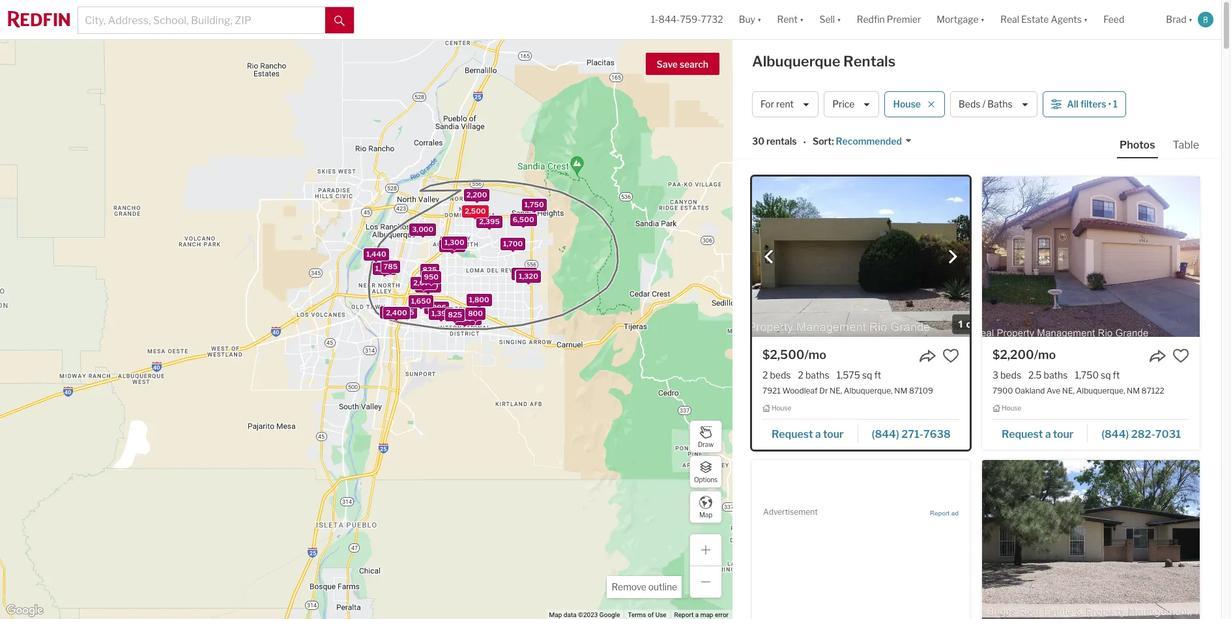 Task type: vqa. For each thing, say whether or not it's contained in the screenshot.
the right Request
yes



Task type: locate. For each thing, give the bounding box(es) containing it.
1 2 from the left
[[763, 370, 768, 381]]

house for $2,200 /mo
[[1002, 404, 1021, 412]]

request for $2,500
[[772, 428, 813, 440]]

0 vertical spatial 950
[[424, 272, 439, 281]]

825 right 1,395
[[465, 314, 479, 323]]

sort
[[813, 136, 832, 147]]

1 ▾ from the left
[[757, 14, 762, 25]]

save search button
[[646, 53, 720, 75]]

1,800 down 1,700
[[514, 269, 534, 278]]

1,700
[[503, 239, 523, 248]]

sq right 1,575
[[862, 370, 872, 381]]

a left map
[[695, 611, 699, 619]]

tour down the dr
[[823, 428, 844, 440]]

1 tour from the left
[[823, 428, 844, 440]]

▾ right the buy
[[757, 14, 762, 25]]

825 right 1,285
[[448, 310, 462, 319]]

2,400
[[442, 241, 463, 250], [386, 308, 407, 317]]

2 /mo from the left
[[1034, 348, 1056, 362]]

1 vertical spatial report
[[674, 611, 694, 619]]

report
[[930, 510, 950, 517], [674, 611, 694, 619]]

2
[[763, 370, 768, 381], [798, 370, 804, 381]]

sq
[[862, 370, 872, 381], [1101, 370, 1111, 381]]

map inside map button
[[699, 511, 712, 518]]

1 vertical spatial 1,800
[[469, 295, 489, 304]]

photo of 6004 downey st ne, albuquerque, nm 87109 image
[[982, 460, 1200, 619]]

0 vertical spatial •
[[1108, 99, 1111, 110]]

sell ▾ button
[[820, 0, 841, 39]]

beds
[[959, 99, 981, 110]]

2 beds from the left
[[1000, 370, 1021, 381]]

1 horizontal spatial 2
[[798, 370, 804, 381]]

1 horizontal spatial nm
[[1127, 386, 1140, 396]]

1 horizontal spatial •
[[1108, 99, 1111, 110]]

beds for $2,500
[[770, 370, 791, 381]]

0 horizontal spatial /mo
[[805, 348, 826, 362]]

▾ for mortgage ▾
[[981, 14, 985, 25]]

ad
[[951, 510, 959, 517]]

albuquerque, down 1,575 sq ft
[[844, 386, 893, 396]]

6,500
[[513, 215, 534, 224]]

7900
[[993, 386, 1013, 396]]

▾ right mortgage
[[981, 14, 985, 25]]

1,650
[[411, 296, 431, 305]]

2 up woodleaf
[[798, 370, 804, 381]]

request down woodleaf
[[772, 428, 813, 440]]

0 horizontal spatial map
[[549, 611, 562, 619]]

a down ave
[[1045, 428, 1051, 440]]

/mo
[[805, 348, 826, 362], [1034, 348, 1056, 362]]

terms of use
[[628, 611, 666, 619]]

950 right 1,395
[[458, 314, 472, 323]]

request a tour button down woodleaf
[[763, 423, 858, 443]]

0 vertical spatial 1,750
[[524, 199, 544, 209]]

photos button
[[1117, 138, 1170, 158]]

buy ▾ button
[[739, 0, 762, 39]]

recommended
[[836, 136, 902, 147]]

request a tour down oakland
[[1002, 428, 1074, 440]]

1 horizontal spatial 825
[[448, 310, 462, 319]]

ft
[[874, 370, 881, 381], [1113, 370, 1120, 381]]

/
[[983, 99, 986, 110]]

1 horizontal spatial map
[[699, 511, 712, 518]]

/mo up '2.5 baths'
[[1034, 348, 1056, 362]]

1,750 up the 7900 oakland ave ne, albuquerque, nm 87122
[[1075, 370, 1099, 381]]

2 horizontal spatial a
[[1045, 428, 1051, 440]]

report left map
[[674, 611, 694, 619]]

0 horizontal spatial sq
[[862, 370, 872, 381]]

1 horizontal spatial a
[[815, 428, 821, 440]]

ft up the 7900 oakland ave ne, albuquerque, nm 87122
[[1113, 370, 1120, 381]]

request a tour
[[772, 428, 844, 440], [1002, 428, 1074, 440]]

request a tour button for $2,500
[[763, 423, 858, 443]]

house down 7900
[[1002, 404, 1021, 412]]

785
[[384, 261, 398, 271]]

feed button
[[1096, 0, 1158, 39]]

1 vertical spatial •
[[803, 137, 806, 148]]

rentals
[[843, 53, 896, 70]]

2 (844) from the left
[[1102, 428, 1129, 440]]

• inside 30 rentals •
[[803, 137, 806, 148]]

draw button
[[690, 420, 722, 453]]

request a tour down woodleaf
[[772, 428, 844, 440]]

:
[[832, 136, 834, 147]]

buy ▾ button
[[731, 0, 769, 39]]

7031
[[1155, 428, 1181, 440]]

1 horizontal spatial /mo
[[1034, 348, 1056, 362]]

ft right 1,575
[[874, 370, 881, 381]]

2 ft from the left
[[1113, 370, 1120, 381]]

request
[[772, 428, 813, 440], [1002, 428, 1043, 440]]

baths for $2,500 /mo
[[806, 370, 830, 381]]

0 horizontal spatial request
[[772, 428, 813, 440]]

albuquerque, for $2,500 /mo
[[844, 386, 893, 396]]

mortgage
[[937, 14, 979, 25]]

2 ne, from the left
[[1062, 386, 1075, 396]]

2 request from the left
[[1002, 428, 1043, 440]]

1 horizontal spatial ne,
[[1062, 386, 1075, 396]]

2 baths
[[798, 370, 830, 381]]

▾ right agents
[[1084, 14, 1088, 25]]

request a tour button down oakland
[[993, 423, 1088, 443]]

request down oakland
[[1002, 428, 1043, 440]]

report inside report ad "button"
[[930, 510, 950, 517]]

1 horizontal spatial tour
[[1053, 428, 1074, 440]]

2 sq from the left
[[1101, 370, 1111, 381]]

0 horizontal spatial baths
[[806, 370, 830, 381]]

report a map error link
[[674, 611, 729, 619]]

house inside button
[[893, 99, 921, 110]]

albuquerque, down the 1,750 sq ft
[[1076, 386, 1125, 396]]

▾ right the brad
[[1189, 14, 1193, 25]]

sq up the 7900 oakland ave ne, albuquerque, nm 87122
[[1101, 370, 1111, 381]]

2,550
[[418, 282, 438, 291]]

6 ▾ from the left
[[1189, 14, 1193, 25]]

map left data
[[549, 611, 562, 619]]

house
[[893, 99, 921, 110], [772, 404, 791, 412], [1002, 404, 1021, 412]]

1,750 up the 6,500
[[524, 199, 544, 209]]

2 horizontal spatial house
[[1002, 404, 1021, 412]]

1 vertical spatial map
[[549, 611, 562, 619]]

1 request from the left
[[772, 428, 813, 440]]

0 horizontal spatial ft
[[874, 370, 881, 381]]

for
[[761, 99, 774, 110]]

1 vertical spatial 1,750
[[1075, 370, 1099, 381]]

2 baths from the left
[[1044, 370, 1068, 381]]

(844) 282-7031 link
[[1088, 422, 1189, 444]]

(844)
[[872, 428, 899, 440], [1102, 428, 1129, 440]]

1 (844) from the left
[[872, 428, 899, 440]]

house for $2,500 /mo
[[772, 404, 791, 412]]

1 horizontal spatial baths
[[1044, 370, 1068, 381]]

1 horizontal spatial report
[[930, 510, 950, 517]]

950 up 2,550
[[424, 272, 439, 281]]

0 vertical spatial map
[[699, 511, 712, 518]]

0 horizontal spatial 2,400
[[386, 308, 407, 317]]

0 vertical spatial report
[[930, 510, 950, 517]]

1 horizontal spatial albuquerque,
[[1076, 386, 1125, 396]]

ft for $2,200 /mo
[[1113, 370, 1120, 381]]

1 /mo from the left
[[805, 348, 826, 362]]

request for $2,200
[[1002, 428, 1043, 440]]

house left remove house image
[[893, 99, 921, 110]]

0 horizontal spatial (844)
[[872, 428, 899, 440]]

2 ▾ from the left
[[800, 14, 804, 25]]

• inside the all filters • 1 button
[[1108, 99, 1111, 110]]

2 albuquerque, from the left
[[1076, 386, 1125, 396]]

0 horizontal spatial report
[[674, 611, 694, 619]]

outline
[[648, 581, 677, 592]]

1,575
[[837, 370, 860, 381]]

mortgage ▾ button
[[937, 0, 985, 39]]

ne,
[[830, 386, 842, 396], [1062, 386, 1075, 396]]

0 horizontal spatial albuquerque,
[[844, 386, 893, 396]]

1 horizontal spatial sq
[[1101, 370, 1111, 381]]

1 ft from the left
[[874, 370, 881, 381]]

baths
[[806, 370, 830, 381], [1044, 370, 1068, 381]]

for rent button
[[752, 91, 819, 117]]

0 horizontal spatial a
[[695, 611, 699, 619]]

1,750 inside map region
[[524, 199, 544, 209]]

baths up the dr
[[806, 370, 830, 381]]

1 request a tour from the left
[[772, 428, 844, 440]]

0 horizontal spatial beds
[[770, 370, 791, 381]]

1 horizontal spatial 1,750
[[1075, 370, 1099, 381]]

1 horizontal spatial 1,800
[[514, 269, 534, 278]]

1-
[[651, 14, 659, 25]]

0 horizontal spatial ne,
[[830, 386, 842, 396]]

report for report a map error
[[674, 611, 694, 619]]

request a tour button for $2,200
[[993, 423, 1088, 443]]

825 up 2,070
[[423, 265, 437, 274]]

• left 1
[[1108, 99, 1111, 110]]

• left sort
[[803, 137, 806, 148]]

1 horizontal spatial house
[[893, 99, 921, 110]]

a for $2,200 /mo
[[1045, 428, 1051, 440]]

•
[[1108, 99, 1111, 110], [803, 137, 806, 148]]

1,800 up 800
[[469, 295, 489, 304]]

a down the dr
[[815, 428, 821, 440]]

0 horizontal spatial tour
[[823, 428, 844, 440]]

albuquerque
[[752, 53, 840, 70]]

beds up 7921
[[770, 370, 791, 381]]

0 horizontal spatial 1,800
[[469, 295, 489, 304]]

albuquerque, for $2,200 /mo
[[1076, 386, 1125, 396]]

1 request a tour button from the left
[[763, 423, 858, 443]]

1 ne, from the left
[[830, 386, 842, 396]]

800
[[468, 309, 483, 318]]

0 horizontal spatial request a tour button
[[763, 423, 858, 443]]

ne, right the dr
[[830, 386, 842, 396]]

• for 30 rentals •
[[803, 137, 806, 148]]

price
[[833, 99, 855, 110]]

2 nm from the left
[[1127, 386, 1140, 396]]

1 horizontal spatial beds
[[1000, 370, 1021, 381]]

1 horizontal spatial (844)
[[1102, 428, 1129, 440]]

2 up 7921
[[763, 370, 768, 381]]

report left ad
[[930, 510, 950, 517]]

1,750 for 1,750 sq ft
[[1075, 370, 1099, 381]]

table
[[1173, 139, 1199, 151]]

$2,500
[[763, 348, 805, 362]]

map down options on the bottom of page
[[699, 511, 712, 518]]

0 vertical spatial 2,400
[[442, 241, 463, 250]]

beds right "3"
[[1000, 370, 1021, 381]]

2 request a tour from the left
[[1002, 428, 1074, 440]]

baths up ave
[[1044, 370, 1068, 381]]

1 horizontal spatial request a tour button
[[993, 423, 1088, 443]]

2 tour from the left
[[1053, 428, 1074, 440]]

0 horizontal spatial •
[[803, 137, 806, 148]]

7921 woodleaf dr ne, albuquerque, nm 87109
[[763, 386, 933, 396]]

previous button image
[[763, 250, 776, 263]]

real estate agents ▾ button
[[993, 0, 1096, 39]]

1 sq from the left
[[862, 370, 872, 381]]

▾ right rent
[[800, 14, 804, 25]]

1,575 sq ft
[[837, 370, 881, 381]]

(844) left 271-
[[872, 428, 899, 440]]

1 horizontal spatial ft
[[1113, 370, 1120, 381]]

baths for $2,200 /mo
[[1044, 370, 1068, 381]]

1 horizontal spatial request
[[1002, 428, 1043, 440]]

0 horizontal spatial nm
[[894, 386, 907, 396]]

real
[[1001, 14, 1019, 25]]

0 horizontal spatial 2
[[763, 370, 768, 381]]

nm left 87109
[[894, 386, 907, 396]]

map button
[[690, 491, 722, 523]]

sell ▾ button
[[812, 0, 849, 39]]

tour
[[823, 428, 844, 440], [1053, 428, 1074, 440]]

ne, right ave
[[1062, 386, 1075, 396]]

5 ▾ from the left
[[1084, 14, 1088, 25]]

1 vertical spatial 950
[[458, 314, 472, 323]]

request a tour button
[[763, 423, 858, 443], [993, 423, 1088, 443]]

2 request a tour button from the left
[[993, 423, 1088, 443]]

2,395
[[479, 217, 500, 226]]

favorite button image
[[942, 347, 959, 364]]

user photo image
[[1198, 12, 1214, 27]]

1 nm from the left
[[894, 386, 907, 396]]

1 beds from the left
[[770, 370, 791, 381]]

1
[[1113, 99, 1118, 110]]

▾ for buy ▾
[[757, 14, 762, 25]]

rent ▾ button
[[777, 0, 804, 39]]

photo of 7921 woodleaf dr ne, albuquerque, nm 87109 image
[[752, 177, 970, 337]]

/mo up 2 baths
[[805, 348, 826, 362]]

nm left the 87122
[[1127, 386, 1140, 396]]

google
[[600, 611, 620, 619]]

87122
[[1142, 386, 1165, 396]]

beds / baths
[[959, 99, 1013, 110]]

redfin premier button
[[849, 0, 929, 39]]

request a tour for $2,500
[[772, 428, 844, 440]]

▾ right sell
[[837, 14, 841, 25]]

3 ▾ from the left
[[837, 14, 841, 25]]

nm
[[894, 386, 907, 396], [1127, 386, 1140, 396]]

next button image
[[946, 250, 959, 263]]

house down 7921
[[772, 404, 791, 412]]

1,300
[[445, 237, 465, 246]]

submit search image
[[334, 15, 345, 26]]

4 ▾ from the left
[[981, 14, 985, 25]]

1 baths from the left
[[806, 370, 830, 381]]

87109
[[909, 386, 933, 396]]

1 albuquerque, from the left
[[844, 386, 893, 396]]

tour down ave
[[1053, 428, 1074, 440]]

0 horizontal spatial 1,750
[[524, 199, 544, 209]]

▾ for brad ▾
[[1189, 14, 1193, 25]]

0 horizontal spatial request a tour
[[772, 428, 844, 440]]

favorite button image
[[1173, 347, 1189, 364]]

1 horizontal spatial request a tour
[[1002, 428, 1074, 440]]

$2,200 /mo
[[993, 348, 1056, 362]]

(844) left 282-
[[1102, 428, 1129, 440]]

1 horizontal spatial 950
[[458, 314, 472, 323]]

30 rentals •
[[752, 136, 806, 148]]

0 horizontal spatial house
[[772, 404, 791, 412]]

2 2 from the left
[[798, 370, 804, 381]]

rent ▾
[[777, 14, 804, 25]]



Task type: describe. For each thing, give the bounding box(es) containing it.
agents
[[1051, 14, 1082, 25]]

$2,500 /mo
[[763, 348, 826, 362]]

sort :
[[813, 136, 834, 147]]

2 horizontal spatial 825
[[465, 314, 479, 323]]

7732
[[701, 14, 723, 25]]

7638
[[924, 428, 951, 440]]

map data ©2023 google
[[549, 611, 620, 619]]

baths
[[988, 99, 1013, 110]]

report for report ad
[[930, 510, 950, 517]]

7900 oakland ave ne, albuquerque, nm 87122
[[993, 386, 1165, 396]]

options button
[[690, 456, 722, 488]]

options
[[694, 475, 718, 483]]

1,395
[[431, 309, 451, 318]]

/mo for $2,500
[[805, 348, 826, 362]]

ne, for $2,500 /mo
[[830, 386, 842, 396]]

error
[[715, 611, 729, 619]]

buy ▾
[[739, 14, 762, 25]]

map for map data ©2023 google
[[549, 611, 562, 619]]

report ad button
[[930, 510, 959, 519]]

0 horizontal spatial 950
[[424, 272, 439, 281]]

filters
[[1081, 99, 1106, 110]]

sell ▾
[[820, 14, 841, 25]]

sq for $2,500 /mo
[[862, 370, 872, 381]]

▾ for rent ▾
[[800, 14, 804, 25]]

nm for $2,500 /mo
[[894, 386, 907, 396]]

feed
[[1104, 14, 1125, 25]]

rent ▾ button
[[769, 0, 812, 39]]

(844) 271-7638 link
[[858, 422, 959, 444]]

remove
[[612, 581, 646, 592]]

map for map
[[699, 511, 712, 518]]

sell
[[820, 14, 835, 25]]

remove outline button
[[607, 576, 682, 598]]

nm for $2,200 /mo
[[1127, 386, 1140, 396]]

beds / baths button
[[950, 91, 1038, 117]]

1-844-759-7732
[[651, 14, 723, 25]]

2,070
[[413, 278, 434, 287]]

282-
[[1131, 428, 1155, 440]]

premier
[[887, 14, 921, 25]]

buy
[[739, 14, 755, 25]]

beds for $2,200
[[1000, 370, 1021, 381]]

search
[[680, 59, 708, 70]]

rent
[[777, 14, 798, 25]]

oakland
[[1015, 386, 1045, 396]]

1,320
[[519, 271, 538, 280]]

7921
[[763, 386, 781, 396]]

271-
[[901, 428, 924, 440]]

ft for $2,500 /mo
[[874, 370, 881, 381]]

tour for $2,500 /mo
[[823, 428, 844, 440]]

1 vertical spatial 2,400
[[386, 308, 407, 317]]

$2,200
[[993, 348, 1034, 362]]

draw
[[698, 440, 714, 448]]

• for all filters • 1
[[1108, 99, 1111, 110]]

2,200
[[466, 190, 487, 199]]

2.5 baths
[[1029, 370, 1068, 381]]

mortgage ▾ button
[[929, 0, 993, 39]]

2 for 2 beds
[[763, 370, 768, 381]]

1,750 sq ft
[[1075, 370, 1120, 381]]

real estate agents ▾ link
[[1001, 0, 1088, 39]]

(844) for $2,500 /mo
[[872, 428, 899, 440]]

1,440
[[366, 249, 386, 259]]

terms of use link
[[628, 611, 666, 619]]

sq for $2,200 /mo
[[1101, 370, 1111, 381]]

favorite button checkbox
[[942, 347, 959, 364]]

photos
[[1120, 139, 1155, 151]]

©2023
[[578, 611, 598, 619]]

0 vertical spatial 1,800
[[514, 269, 534, 278]]

redfin premier
[[857, 14, 921, 25]]

photo of 7900 oakland ave ne, albuquerque, nm 87122 image
[[982, 177, 1200, 337]]

a for $2,500 /mo
[[815, 428, 821, 440]]

/mo for $2,200
[[1034, 348, 1056, 362]]

3,000
[[412, 224, 434, 233]]

request a tour for $2,200
[[1002, 428, 1074, 440]]

use
[[655, 611, 666, 619]]

house button
[[885, 91, 945, 117]]

all filters • 1
[[1067, 99, 1118, 110]]

3 beds
[[993, 370, 1021, 381]]

1-844-759-7732 link
[[651, 14, 723, 25]]

table button
[[1170, 138, 1202, 157]]

remove house image
[[927, 100, 935, 108]]

data
[[564, 611, 577, 619]]

rentals
[[766, 136, 797, 147]]

rent
[[776, 99, 794, 110]]

terms
[[628, 611, 646, 619]]

(844) for $2,200 /mo
[[1102, 428, 1129, 440]]

2,600
[[383, 307, 404, 316]]

2 beds
[[763, 370, 791, 381]]

▾ for sell ▾
[[837, 14, 841, 25]]

tour for $2,200 /mo
[[1053, 428, 1074, 440]]

save
[[657, 59, 678, 70]]

30
[[752, 136, 765, 147]]

City, Address, School, Building, ZIP search field
[[78, 7, 325, 33]]

3
[[993, 370, 998, 381]]

of
[[648, 611, 654, 619]]

1 horizontal spatial 2,400
[[442, 241, 463, 250]]

1,750 for 1,750
[[524, 199, 544, 209]]

brad ▾
[[1166, 14, 1193, 25]]

2 for 2 baths
[[798, 370, 804, 381]]

995
[[400, 307, 414, 316]]

google image
[[3, 602, 46, 619]]

recommended button
[[834, 135, 912, 148]]

woodleaf
[[782, 386, 818, 396]]

ave
[[1047, 386, 1061, 396]]

dr
[[819, 386, 828, 396]]

map
[[700, 611, 713, 619]]

2.5
[[1029, 370, 1042, 381]]

report a map error
[[674, 611, 729, 619]]

map region
[[0, 0, 841, 619]]

favorite button checkbox
[[1173, 347, 1189, 364]]

ne, for $2,200 /mo
[[1062, 386, 1075, 396]]

0 horizontal spatial 825
[[423, 265, 437, 274]]



